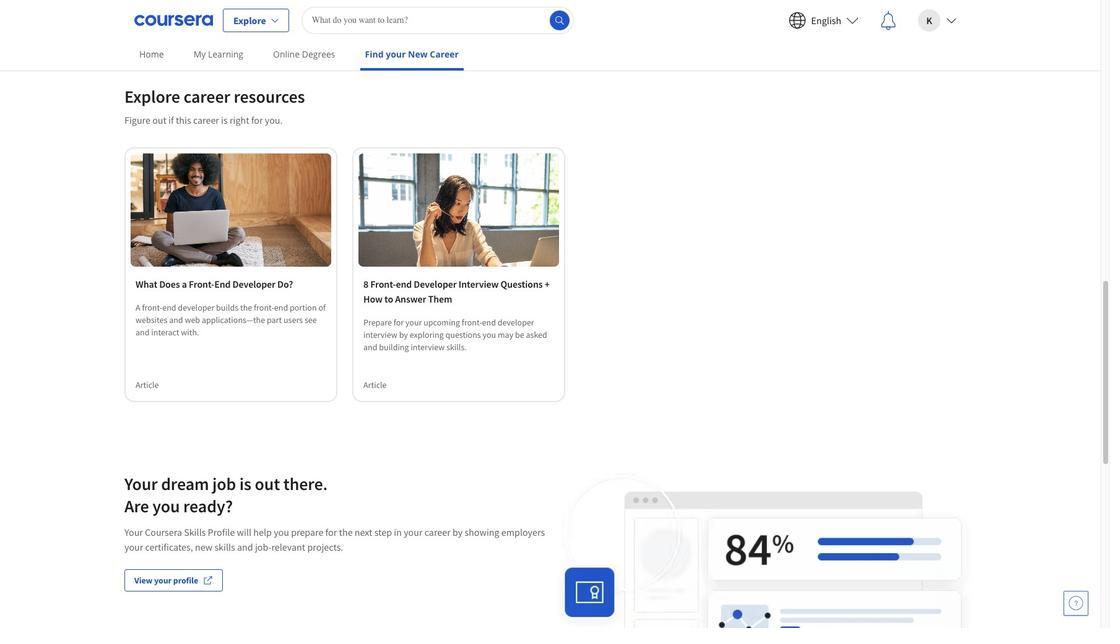 Task type: describe. For each thing, give the bounding box(es) containing it.
explore career resources figure out if this career is right for you.
[[124, 86, 305, 127]]

skills
[[184, 526, 206, 539]]

months for beginner · professional certificate · 10 months
[[501, 23, 529, 34]]

out for figure
[[152, 114, 167, 127]]

upcoming
[[424, 317, 460, 328]]

1 horizontal spatial front-
[[254, 302, 274, 313]]

4 · from the left
[[487, 23, 489, 34]]

may
[[498, 329, 514, 340]]

beginner · professional certificate · 9 months
[[136, 23, 297, 34]]

front- inside 8 front-end developer interview questions + how to answer them
[[371, 278, 396, 290]]

months for beginner · professional certificate · 9 months
[[269, 23, 297, 34]]

view your profile
[[134, 575, 198, 586]]

online degrees
[[273, 48, 335, 60]]

your inside button
[[154, 575, 172, 586]]

to
[[385, 293, 393, 305]]

your for your coursera skills profile will help you prepare for the next step in your career by showing employers your certificates, new skills and job-relevant projects.
[[124, 526, 143, 539]]

your coursera skills profile will help you prepare for the next step in your career by showing employers your certificates, new skills and job-relevant projects.
[[124, 526, 545, 553]]

ready?
[[183, 495, 233, 518]]

learning
[[208, 48, 243, 60]]

prepare
[[291, 526, 324, 539]]

english
[[812, 14, 842, 26]]

the inside a front-end developer builds the front-end portion of websites and web applications—the part users see and interact with.
[[240, 302, 252, 313]]

web
[[185, 314, 200, 325]]

exploring
[[410, 329, 444, 340]]

of
[[319, 302, 326, 313]]

is inside your dream job is out there. are you ready?
[[240, 473, 251, 495]]

how
[[364, 293, 383, 305]]

are
[[124, 495, 149, 518]]

what does a front-end developer do?
[[136, 278, 293, 290]]

8
[[364, 278, 369, 290]]

be
[[515, 329, 524, 340]]

What do you want to learn? text field
[[301, 7, 574, 34]]

(223
[[390, 6, 406, 17]]

beginner · professional certificate · 10 months
[[364, 23, 529, 34]]

career
[[430, 48, 459, 60]]

you.
[[265, 114, 283, 127]]

right
[[230, 114, 249, 127]]

my learning
[[194, 48, 243, 60]]

and left 'web'
[[169, 314, 183, 325]]

developer inside a front-end developer builds the front-end portion of websites and web applications—the part users see and interact with.
[[178, 302, 215, 313]]

new
[[195, 541, 213, 553]]

online degrees link
[[268, 40, 340, 68]]

interact
[[151, 327, 179, 338]]

your dream job is out there. are you ready?
[[124, 473, 328, 518]]

home link
[[134, 40, 169, 68]]

your up view in the left of the page
[[124, 541, 143, 553]]

1 vertical spatial career
[[193, 114, 219, 127]]

out for is
[[255, 473, 280, 495]]

end up part
[[274, 302, 288, 313]]

8 front-end developer interview questions + how to answer them link
[[364, 277, 554, 306]]

and down websites
[[136, 327, 150, 338]]

skills.
[[447, 342, 467, 353]]

prepare for your upcoming front-end developer interview by exploring questions you may be asked and building interview skills.
[[364, 317, 547, 353]]

portion
[[290, 302, 317, 313]]

profile
[[173, 575, 198, 586]]

job
[[212, 473, 236, 495]]

front- inside the prepare for your upcoming front-end developer interview by exploring questions you may be asked and building interview skills.
[[462, 317, 482, 328]]

4.7
[[148, 6, 160, 17]]

4.7 (13k reviews)
[[148, 6, 210, 17]]

my
[[194, 48, 206, 60]]

find
[[365, 48, 384, 60]]

view
[[134, 575, 153, 586]]

part
[[267, 314, 282, 325]]

relevant
[[272, 541, 306, 553]]

interview
[[459, 278, 499, 290]]

0 vertical spatial career
[[184, 86, 230, 108]]

and inside the prepare for your upcoming front-end developer interview by exploring questions you may be asked and building interview skills.
[[364, 342, 378, 353]]

1 front- from the left
[[189, 278, 214, 290]]

figure
[[124, 114, 150, 127]]

beginner for 4.6 (223 reviews)
[[364, 23, 396, 34]]

graphic of the learner profile page image
[[551, 473, 977, 629]]

see
[[305, 314, 317, 325]]

employers
[[502, 526, 545, 539]]

applications—the
[[202, 314, 265, 325]]

asked
[[526, 329, 547, 340]]

does
[[159, 278, 180, 290]]

developer inside 8 front-end developer interview questions + how to answer them
[[414, 278, 457, 290]]

new
[[408, 48, 428, 60]]

websites
[[136, 314, 167, 325]]

reviews) for (13k reviews)
[[180, 6, 210, 17]]

k
[[927, 14, 933, 26]]

users
[[284, 314, 303, 325]]

10
[[491, 23, 500, 34]]

your right in
[[404, 526, 423, 539]]

help
[[254, 526, 272, 539]]

professional for 4.7 (13k reviews)
[[174, 23, 219, 34]]

1 vertical spatial interview
[[411, 342, 445, 353]]

certificates,
[[145, 541, 193, 553]]

projects.
[[307, 541, 343, 553]]

end inside 8 front-end developer interview questions + how to answer them
[[396, 278, 412, 290]]

showing
[[465, 526, 500, 539]]

3 · from the left
[[398, 23, 400, 34]]

8 front-end developer interview questions + how to answer them
[[364, 278, 550, 305]]

developer inside the prepare for your upcoming front-end developer interview by exploring questions you may be asked and building interview skills.
[[498, 317, 534, 328]]

explore button
[[223, 8, 289, 32]]

the inside your coursera skills profile will help you prepare for the next step in your career by showing employers your certificates, new skills and job-relevant projects.
[[339, 526, 353, 539]]

do?
[[278, 278, 293, 290]]

my learning link
[[189, 40, 248, 68]]

and inside your coursera skills profile will help you prepare for the next step in your career by showing employers your certificates, new skills and job-relevant projects.
[[237, 541, 253, 553]]

profile
[[208, 526, 235, 539]]



Task type: locate. For each thing, give the bounding box(es) containing it.
0 horizontal spatial professional
[[174, 23, 219, 34]]

your up exploring
[[406, 317, 422, 328]]

you inside your coursera skills profile will help you prepare for the next step in your career by showing employers your certificates, new skills and job-relevant projects.
[[274, 526, 289, 539]]

in
[[394, 526, 402, 539]]

what
[[136, 278, 157, 290]]

1 developer from the left
[[233, 278, 276, 290]]

end inside the prepare for your upcoming front-end developer interview by exploring questions you may be asked and building interview skills.
[[482, 317, 496, 328]]

is left right
[[221, 114, 228, 127]]

0 horizontal spatial for
[[251, 114, 263, 127]]

coursera image
[[134, 10, 213, 30]]

front- up websites
[[142, 302, 162, 313]]

with.
[[181, 327, 199, 338]]

front- up the questions
[[462, 317, 482, 328]]

your
[[124, 473, 158, 495], [124, 526, 143, 539]]

0 horizontal spatial developer
[[233, 278, 276, 290]]

0 horizontal spatial explore
[[124, 86, 180, 108]]

1 horizontal spatial for
[[326, 526, 337, 539]]

for right prepare
[[394, 317, 404, 328]]

2 front- from the left
[[371, 278, 396, 290]]

job-
[[255, 541, 272, 553]]

you left may
[[483, 329, 496, 340]]

· down "(223"
[[398, 23, 400, 34]]

there.
[[283, 473, 328, 495]]

beginner
[[136, 23, 168, 34], [364, 23, 396, 34]]

9
[[263, 23, 267, 34]]

questions
[[501, 278, 543, 290]]

1 horizontal spatial article
[[364, 379, 387, 391]]

1 vertical spatial is
[[240, 473, 251, 495]]

the left next
[[339, 526, 353, 539]]

1 horizontal spatial the
[[339, 526, 353, 539]]

2 · from the left
[[259, 23, 261, 34]]

2 vertical spatial career
[[425, 526, 451, 539]]

front-
[[142, 302, 162, 313], [254, 302, 274, 313], [462, 317, 482, 328]]

1 horizontal spatial reviews)
[[407, 6, 438, 17]]

beginner for 4.7 (13k reviews)
[[136, 23, 168, 34]]

1 vertical spatial you
[[152, 495, 180, 518]]

months right '9' at left top
[[269, 23, 297, 34]]

prepare
[[364, 317, 392, 328]]

+
[[545, 278, 550, 290]]

2 beginner from the left
[[364, 23, 396, 34]]

questions
[[446, 329, 481, 340]]

for inside the prepare for your upcoming front-end developer interview by exploring questions you may be asked and building interview skills.
[[394, 317, 404, 328]]

4.6
[[376, 6, 388, 17]]

· left 10
[[487, 23, 489, 34]]

reviews) right (13k
[[180, 6, 210, 17]]

1 vertical spatial developer
[[498, 317, 534, 328]]

0 vertical spatial developer
[[178, 302, 215, 313]]

reviews) for (223 reviews)
[[407, 6, 438, 17]]

0 horizontal spatial the
[[240, 302, 252, 313]]

if
[[169, 114, 174, 127]]

2 developer from the left
[[414, 278, 457, 290]]

0 horizontal spatial developer
[[178, 302, 215, 313]]

0 horizontal spatial beginner
[[136, 23, 168, 34]]

answer
[[395, 293, 426, 305]]

for inside explore career resources figure out if this career is right for you.
[[251, 114, 263, 127]]

certificate for 10
[[448, 23, 485, 34]]

you up the relevant
[[274, 526, 289, 539]]

by inside your coursera skills profile will help you prepare for the next step in your career by showing employers your certificates, new skills and job-relevant projects.
[[453, 526, 463, 539]]

a
[[136, 302, 140, 313]]

this
[[176, 114, 191, 127]]

career up this
[[184, 86, 230, 108]]

by left showing
[[453, 526, 463, 539]]

2 your from the top
[[124, 526, 143, 539]]

0 horizontal spatial certificate
[[220, 23, 258, 34]]

find your new career
[[365, 48, 459, 60]]

for left you.
[[251, 114, 263, 127]]

help center image
[[1069, 596, 1084, 611]]

career inside your coursera skills profile will help you prepare for the next step in your career by showing employers your certificates, new skills and job-relevant projects.
[[425, 526, 451, 539]]

2 vertical spatial you
[[274, 526, 289, 539]]

out inside your dream job is out there. are you ready?
[[255, 473, 280, 495]]

1 vertical spatial explore
[[124, 86, 180, 108]]

english button
[[779, 0, 869, 40]]

0 horizontal spatial article
[[136, 379, 159, 391]]

1 horizontal spatial is
[[240, 473, 251, 495]]

1 vertical spatial for
[[394, 317, 404, 328]]

end up websites
[[162, 302, 176, 313]]

end
[[396, 278, 412, 290], [162, 302, 176, 313], [274, 302, 288, 313], [482, 317, 496, 328]]

by inside the prepare for your upcoming front-end developer interview by exploring questions you may be asked and building interview skills.
[[399, 329, 408, 340]]

1 beginner from the left
[[136, 23, 168, 34]]

you inside the prepare for your upcoming front-end developer interview by exploring questions you may be asked and building interview skills.
[[483, 329, 496, 340]]

None search field
[[301, 7, 574, 34]]

your for your dream job is out there. are you ready?
[[124, 473, 158, 495]]

certificate left '9' at left top
[[220, 23, 258, 34]]

months right 10
[[501, 23, 529, 34]]

for up projects.
[[326, 526, 337, 539]]

degrees
[[302, 48, 335, 60]]

your
[[386, 48, 406, 60], [406, 317, 422, 328], [404, 526, 423, 539], [124, 541, 143, 553], [154, 575, 172, 586]]

out inside explore career resources figure out if this career is right for you.
[[152, 114, 167, 127]]

1 vertical spatial out
[[255, 473, 280, 495]]

out left if at the top left of page
[[152, 114, 167, 127]]

them
[[428, 293, 452, 305]]

explore inside dropdown button
[[234, 14, 266, 26]]

article for 8 front-end developer interview questions + how to answer them
[[364, 379, 387, 391]]

· down (13k
[[170, 23, 172, 34]]

0 vertical spatial you
[[483, 329, 496, 340]]

beginner down 4.6
[[364, 23, 396, 34]]

article down "interact"
[[136, 379, 159, 391]]

is inside explore career resources figure out if this career is right for you.
[[221, 114, 228, 127]]

developer up 'web'
[[178, 302, 215, 313]]

your right view in the left of the page
[[154, 575, 172, 586]]

certificate for 9
[[220, 23, 258, 34]]

1 vertical spatial your
[[124, 526, 143, 539]]

your down are
[[124, 526, 143, 539]]

1 horizontal spatial out
[[255, 473, 280, 495]]

2 certificate from the left
[[448, 23, 485, 34]]

front- up to
[[371, 278, 396, 290]]

article for what does a front-end developer do?
[[136, 379, 159, 391]]

2 reviews) from the left
[[407, 6, 438, 17]]

explore for explore career resources figure out if this career is right for you.
[[124, 86, 180, 108]]

explore up learning
[[234, 14, 266, 26]]

end up answer
[[396, 278, 412, 290]]

2 months from the left
[[501, 23, 529, 34]]

view your profile button
[[124, 570, 223, 592]]

0 horizontal spatial interview
[[364, 329, 398, 340]]

find your new career link
[[360, 40, 464, 71]]

1 horizontal spatial explore
[[234, 14, 266, 26]]

professional down 4.6 (223 reviews)
[[402, 23, 447, 34]]

0 vertical spatial by
[[399, 329, 408, 340]]

certificate left 10
[[448, 23, 485, 34]]

a
[[182, 278, 187, 290]]

0 vertical spatial is
[[221, 114, 228, 127]]

0 vertical spatial the
[[240, 302, 252, 313]]

interview down exploring
[[411, 342, 445, 353]]

you up coursera
[[152, 495, 180, 518]]

0 vertical spatial your
[[124, 473, 158, 495]]

2 horizontal spatial you
[[483, 329, 496, 340]]

0 horizontal spatial you
[[152, 495, 180, 518]]

0 horizontal spatial front-
[[189, 278, 214, 290]]

1 months from the left
[[269, 23, 297, 34]]

1 vertical spatial by
[[453, 526, 463, 539]]

and left building
[[364, 342, 378, 353]]

will
[[237, 526, 252, 539]]

skills
[[215, 541, 235, 553]]

1 horizontal spatial developer
[[498, 317, 534, 328]]

2 horizontal spatial for
[[394, 317, 404, 328]]

explore for explore
[[234, 14, 266, 26]]

0 vertical spatial out
[[152, 114, 167, 127]]

1 horizontal spatial developer
[[414, 278, 457, 290]]

career right in
[[425, 526, 451, 539]]

0 horizontal spatial months
[[269, 23, 297, 34]]

next
[[355, 526, 373, 539]]

developer up be
[[498, 317, 534, 328]]

professional
[[174, 23, 219, 34], [402, 23, 447, 34]]

by
[[399, 329, 408, 340], [453, 526, 463, 539]]

0 horizontal spatial reviews)
[[180, 6, 210, 17]]

developer up 'them'
[[414, 278, 457, 290]]

building
[[379, 342, 409, 353]]

developer
[[178, 302, 215, 313], [498, 317, 534, 328]]

0 vertical spatial interview
[[364, 329, 398, 340]]

1 horizontal spatial interview
[[411, 342, 445, 353]]

you inside your dream job is out there. are you ready?
[[152, 495, 180, 518]]

front-
[[189, 278, 214, 290], [371, 278, 396, 290]]

2 vertical spatial for
[[326, 526, 337, 539]]

your inside your coursera skills profile will help you prepare for the next step in your career by showing employers your certificates, new skills and job-relevant projects.
[[124, 526, 143, 539]]

step
[[375, 526, 392, 539]]

front- right the a
[[189, 278, 214, 290]]

1 vertical spatial the
[[339, 526, 353, 539]]

is right job at the bottom of page
[[240, 473, 251, 495]]

0 horizontal spatial front-
[[142, 302, 162, 313]]

2 horizontal spatial front-
[[462, 317, 482, 328]]

what does a front-end developer do? link
[[136, 277, 326, 291]]

reviews) right "(223"
[[407, 6, 438, 17]]

interview
[[364, 329, 398, 340], [411, 342, 445, 353]]

and
[[169, 314, 183, 325], [136, 327, 150, 338], [364, 342, 378, 353], [237, 541, 253, 553]]

your inside the prepare for your upcoming front-end developer interview by exploring questions you may be asked and building interview skills.
[[406, 317, 422, 328]]

1 · from the left
[[170, 23, 172, 34]]

·
[[170, 23, 172, 34], [259, 23, 261, 34], [398, 23, 400, 34], [487, 23, 489, 34]]

your right the find
[[386, 48, 406, 60]]

you
[[483, 329, 496, 340], [152, 495, 180, 518], [274, 526, 289, 539]]

beginner down the 4.7
[[136, 23, 168, 34]]

(13k
[[162, 6, 178, 17]]

1 certificate from the left
[[220, 23, 258, 34]]

1 horizontal spatial months
[[501, 23, 529, 34]]

the up applications—the
[[240, 302, 252, 313]]

career right this
[[193, 114, 219, 127]]

0 horizontal spatial out
[[152, 114, 167, 127]]

and down will
[[237, 541, 253, 553]]

by up building
[[399, 329, 408, 340]]

end down the interview
[[482, 317, 496, 328]]

professional down 4.7 (13k reviews)
[[174, 23, 219, 34]]

explore up the figure
[[124, 86, 180, 108]]

1 horizontal spatial professional
[[402, 23, 447, 34]]

explore inside explore career resources figure out if this career is right for you.
[[124, 86, 180, 108]]

end
[[214, 278, 231, 290]]

professional for 4.6 (223 reviews)
[[402, 23, 447, 34]]

developer
[[233, 278, 276, 290], [414, 278, 457, 290]]

0 horizontal spatial by
[[399, 329, 408, 340]]

dream
[[161, 473, 209, 495]]

home
[[139, 48, 164, 60]]

online
[[273, 48, 300, 60]]

· left '9' at left top
[[259, 23, 261, 34]]

1 reviews) from the left
[[180, 6, 210, 17]]

k button
[[909, 0, 967, 40]]

article
[[136, 379, 159, 391], [364, 379, 387, 391]]

resources
[[234, 86, 305, 108]]

4.6 (223 reviews)
[[376, 6, 438, 17]]

1 horizontal spatial by
[[453, 526, 463, 539]]

0 vertical spatial for
[[251, 114, 263, 127]]

0 vertical spatial explore
[[234, 14, 266, 26]]

a front-end developer builds the front-end portion of websites and web applications—the part users see and interact with.
[[136, 302, 326, 338]]

1 horizontal spatial front-
[[371, 278, 396, 290]]

developer inside what does a front-end developer do? link
[[233, 278, 276, 290]]

0 horizontal spatial is
[[221, 114, 228, 127]]

1 horizontal spatial beginner
[[364, 23, 396, 34]]

1 professional from the left
[[174, 23, 219, 34]]

the
[[240, 302, 252, 313], [339, 526, 353, 539]]

1 horizontal spatial you
[[274, 526, 289, 539]]

interview down prepare
[[364, 329, 398, 340]]

1 your from the top
[[124, 473, 158, 495]]

out left there.
[[255, 473, 280, 495]]

your left the dream
[[124, 473, 158, 495]]

out
[[152, 114, 167, 127], [255, 473, 280, 495]]

front- up part
[[254, 302, 274, 313]]

1 article from the left
[[136, 379, 159, 391]]

your inside your dream job is out there. are you ready?
[[124, 473, 158, 495]]

for inside your coursera skills profile will help you prepare for the next step in your career by showing employers your certificates, new skills and job-relevant projects.
[[326, 526, 337, 539]]

developer left the do?
[[233, 278, 276, 290]]

1 horizontal spatial certificate
[[448, 23, 485, 34]]

article down building
[[364, 379, 387, 391]]

2 article from the left
[[364, 379, 387, 391]]

2 professional from the left
[[402, 23, 447, 34]]



Task type: vqa. For each thing, say whether or not it's contained in the screenshot.
APPLICATIONS—THE
yes



